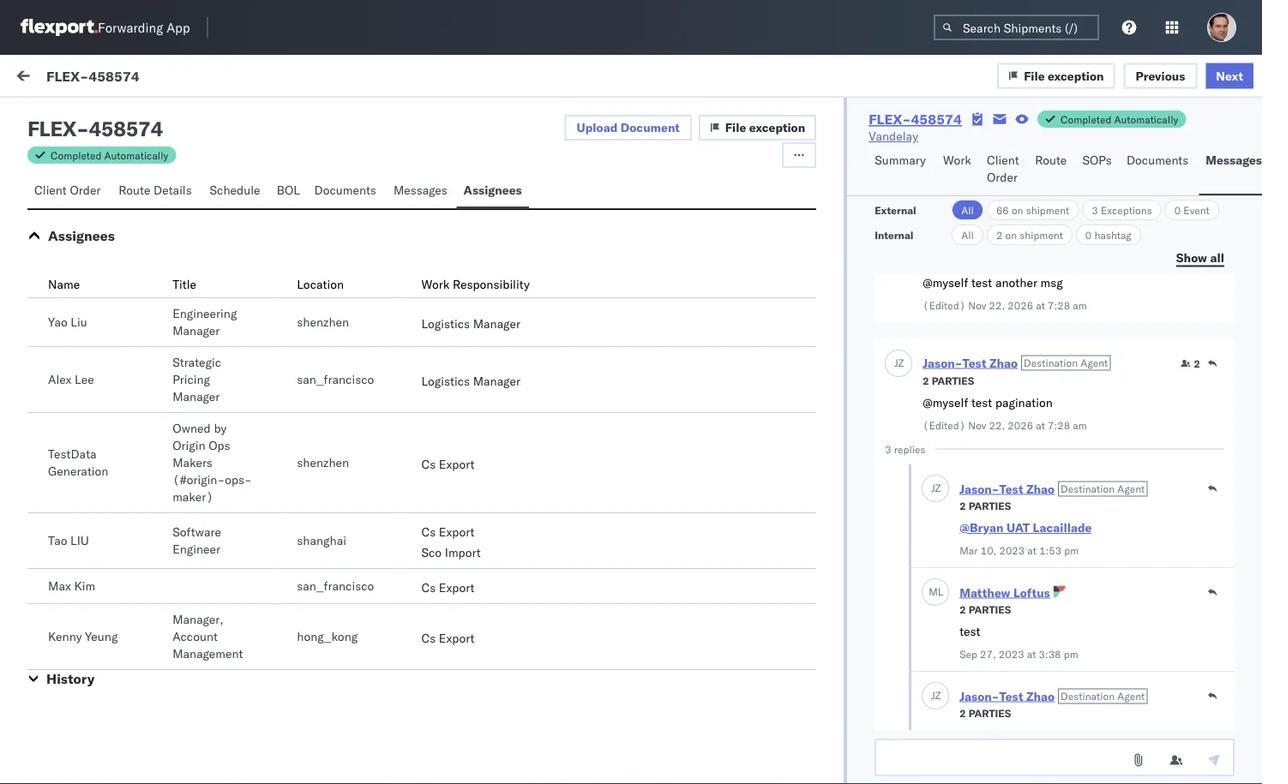 Task type: describe. For each thing, give the bounding box(es) containing it.
internal (0) button
[[108, 101, 192, 135]]

import work button
[[120, 55, 201, 101]]

we
[[51, 652, 69, 667]]

pm for latent messaging test.
[[538, 199, 556, 214]]

Search Shipments (/) text field
[[934, 15, 1099, 40]]

0 vertical spatial client
[[987, 153, 1019, 168]]

5 edt from the top
[[559, 765, 581, 780]]

1 cs from the top
[[421, 457, 436, 472]]

1 horizontal spatial flex-458574
[[869, 111, 962, 128]]

1 vertical spatial jason-test zhao destination agent
[[960, 481, 1145, 496]]

4 savant from the top
[[122, 511, 159, 526]]

route for route details
[[119, 183, 150, 198]]

parties up test reply
[[968, 707, 1011, 720]]

1 vertical spatial client
[[34, 183, 67, 198]]

3:38
[[1039, 648, 1061, 661]]

1 horizontal spatial your
[[298, 292, 322, 307]]

1 oct 26, 2023, 5:45 pm edt from the top
[[428, 542, 581, 557]]

forwarding app
[[98, 19, 190, 36]]

messages for the right messages button
[[1206, 153, 1262, 168]]

0 horizontal spatial message
[[53, 149, 94, 162]]

are
[[72, 652, 89, 667]]

than
[[51, 687, 76, 702]]

related work item/shipment
[[974, 149, 1108, 162]]

flex- right my on the top left of page
[[46, 67, 88, 84]]

3 export from the top
[[439, 580, 475, 595]]

1 vertical spatial zhao
[[1026, 481, 1055, 496]]

3 for 3 exceptions
[[1092, 204, 1098, 216]]

22, inside '@myself test pagination (edited)  nov 22, 2026 at 7:28 am'
[[989, 419, 1005, 432]]

1 horizontal spatial client order
[[987, 153, 1019, 185]]

oct for latent messaging test.
[[428, 199, 447, 214]]

commendation
[[118, 292, 199, 307]]

j z for test
[[931, 689, 941, 702]]

7:28 inside '@myself test pagination (edited)  nov 22, 2026 at 7:28 am'
[[1048, 419, 1070, 432]]

title
[[172, 277, 196, 292]]

origin
[[172, 438, 205, 453]]

another
[[995, 275, 1037, 290]]

1 horizontal spatial assignees button
[[457, 175, 529, 208]]

vandelay
[[869, 129, 918, 144]]

documents for the left the documents "button"
[[314, 183, 376, 198]]

all
[[1210, 250, 1224, 265]]

on for 2
[[1005, 228, 1017, 241]]

owned
[[172, 421, 211, 436]]

sep
[[960, 648, 977, 661]]

at left 1:53
[[1027, 544, 1037, 557]]

software
[[172, 525, 221, 540]]

3 26, from the top
[[450, 542, 469, 557]]

loftus
[[1013, 585, 1050, 600]]

(edited) inside @myself test another msg (edited)  nov 22, 2026 at 7:28 am
[[923, 299, 966, 312]]

matthew loftus
[[960, 585, 1050, 600]]

flex- down '@bryan'
[[974, 542, 1010, 557]]

jason-test zhao destination agent for pagination
[[923, 355, 1108, 370]]

exceptions
[[1101, 204, 1152, 216]]

unloading
[[231, 670, 284, 685]]

is
[[78, 575, 87, 590]]

flex- down '@myself test pagination (edited)  nov 22, 2026 at 7:28 am'
[[974, 439, 1010, 454]]

flex- up the 2 on shipment
[[974, 199, 1010, 214]]

shanghai
[[297, 533, 346, 548]]

on for 66
[[1012, 204, 1023, 216]]

strategic
[[172, 355, 221, 370]]

shipment for 66 on shipment
[[1026, 204, 1069, 216]]

1 vertical spatial z
[[935, 482, 941, 495]]

2 for test jason-test zhao button
[[923, 374, 929, 387]]

0 event
[[1174, 204, 1210, 216]]

1 vertical spatial destination
[[1061, 482, 1115, 495]]

@myself for another
[[923, 275, 968, 290]]

0 horizontal spatial this
[[51, 575, 75, 590]]

0 horizontal spatial exception
[[749, 120, 805, 135]]

zhao for pagination
[[989, 355, 1018, 370]]

document
[[620, 120, 680, 135]]

0 horizontal spatial order
[[70, 183, 101, 198]]

1 shenzhen from the top
[[297, 315, 349, 330]]

exception: warehouse devan
[[54, 541, 221, 556]]

engineer
[[172, 542, 220, 557]]

at inside '@myself test pagination (edited)  nov 22, 2026 at 7:28 am'
[[1036, 419, 1045, 432]]

msg
[[1040, 275, 1063, 290]]

manager inside engineering manager
[[172, 323, 220, 338]]

0 horizontal spatial file exception
[[725, 120, 805, 135]]

yao
[[48, 315, 67, 330]]

notifying
[[92, 652, 140, 667]]

filing
[[78, 292, 105, 307]]

2 for "matthew loftus" button
[[960, 603, 966, 616]]

oct for a
[[428, 276, 447, 291]]

external for external
[[875, 204, 916, 216]]

summary
[[875, 153, 926, 168]]

work for related
[[1013, 149, 1035, 162]]

m l
[[929, 586, 943, 598]]

1 horizontal spatial client order button
[[980, 145, 1028, 195]]

flex- up vandelay
[[869, 111, 911, 128]]

10,
[[981, 544, 997, 557]]

flexport. image
[[21, 19, 98, 36]]

j for @myself
[[894, 357, 898, 370]]

@bryan
[[960, 520, 1004, 535]]

2271801
[[1010, 439, 1062, 454]]

pagination
[[995, 395, 1053, 410]]

458574 up vandelay
[[911, 111, 962, 128]]

3 flex- 458574 from the top
[[974, 654, 1054, 669]]

1 vertical spatial jason-
[[960, 481, 999, 496]]

1 5:45 from the top
[[509, 542, 535, 557]]

established, we will create a lucrative partnership.
[[51, 575, 385, 607]]

established,
[[279, 575, 345, 590]]

2023 inside test sep 27, 2023 at 3:38 pm
[[999, 648, 1024, 661]]

2 flex- 458574 from the top
[[974, 542, 1054, 557]]

@myself test another msg (edited)  nov 22, 2026 at 7:28 am
[[923, 275, 1087, 312]]

1 flex- 458574 from the top
[[974, 199, 1054, 214]]

0 horizontal spatial completed automatically
[[51, 149, 168, 162]]

0 vertical spatial work
[[166, 70, 194, 85]]

that
[[165, 652, 187, 667]]

0 horizontal spatial file
[[725, 120, 746, 135]]

458574 down the reply
[[1010, 765, 1054, 780]]

kenny
[[48, 629, 82, 644]]

2 logistics from the top
[[421, 374, 470, 389]]

all for 2
[[961, 228, 974, 241]]

shipment for 2 on shipment
[[1020, 228, 1063, 241]]

2023, for latent messaging test.
[[472, 199, 505, 214]]

warehouse
[[118, 541, 182, 556]]

2 shenzhen from the top
[[297, 455, 349, 470]]

agent for test reply
[[1117, 690, 1145, 703]]

1 vertical spatial j
[[931, 482, 935, 495]]

1 horizontal spatial documents button
[[1120, 145, 1199, 195]]

kim
[[74, 579, 95, 594]]

2023, for a
[[472, 276, 505, 291]]

5 2023, from the top
[[472, 765, 505, 780]]

3 pm from the top
[[538, 542, 556, 557]]

1 vertical spatial completed
[[51, 149, 102, 162]]

test left the reply
[[960, 728, 980, 743]]

2 parties button for sep 27, 2023 at 3:38 pm
[[960, 601, 1011, 616]]

0 horizontal spatial client order button
[[27, 175, 112, 208]]

forwarding app link
[[21, 19, 190, 36]]

we
[[349, 575, 364, 590]]

1 vertical spatial agent
[[1117, 482, 1145, 495]]

j z for @myself
[[894, 357, 904, 370]]

mar 10, 2023 at 1:53 pm
[[960, 544, 1079, 557]]

lucrative
[[98, 592, 145, 607]]

test inside '@myself test pagination (edited)  nov 22, 2026 at 7:28 am'
[[971, 395, 992, 410]]

m
[[929, 586, 938, 598]]

testdata generation
[[48, 447, 108, 479]]

we are notifying you that your shipment, k & k, devan has been delayed. this often occurs when unloading cargo takes longer than expected.
[[51, 652, 396, 702]]

schedule inside button
[[210, 183, 260, 198]]

5 pm from the top
[[538, 765, 556, 780]]

oct 26, 2023, 7:00 pm edt
[[428, 276, 581, 291]]

your inside we are notifying you that your shipment, k & k, devan has been delayed. this often occurs when unloading cargo takes longer than expected.
[[190, 652, 214, 667]]

oct for you
[[428, 654, 447, 669]]

exception: for exception: warehouse devan
[[54, 541, 115, 556]]

test for test
[[962, 355, 986, 370]]

owned by origin ops makers (#origin-ops- maker)
[[172, 421, 252, 505]]

2 san_francisco from the top
[[297, 579, 374, 594]]

2 logistics manager from the top
[[421, 374, 520, 389]]

2 parties button up test reply
[[960, 705, 1011, 720]]

458574 down "import work" button
[[89, 116, 163, 141]]

@myself for pagination
[[923, 395, 968, 410]]

will
[[367, 575, 385, 590]]

2 parties for mar 10, 2023 at 1:53 pm
[[960, 499, 1011, 512]]

1 vertical spatial a
[[90, 575, 96, 590]]

0 vertical spatial pm
[[1064, 544, 1079, 557]]

schedule button
[[203, 175, 270, 208]]

import inside button
[[127, 70, 163, 85]]

0 horizontal spatial documents button
[[307, 175, 387, 208]]

a inside established, we will create a lucrative partnership.
[[89, 592, 95, 607]]

message inside message button
[[208, 70, 258, 85]]

2 parties up test reply
[[960, 707, 1011, 720]]

software engineer
[[172, 525, 221, 557]]

ops-
[[225, 472, 252, 487]]

cargo
[[367, 764, 401, 779]]

66 on shipment
[[996, 204, 1069, 216]]

&
[[286, 652, 293, 667]]

cs inside cs export sco import
[[421, 525, 436, 540]]

jason-test zhao button for test
[[923, 355, 1018, 370]]

am inside '@myself test pagination (edited)  nov 22, 2026 at 7:28 am'
[[1073, 419, 1087, 432]]

1 horizontal spatial exception
[[1048, 68, 1104, 83]]

has
[[347, 652, 367, 667]]

maker)
[[172, 490, 213, 505]]

alex lee
[[48, 372, 94, 387]]

omkar for we
[[83, 623, 119, 638]]

1 vertical spatial automatically
[[104, 149, 168, 162]]

0 vertical spatial a
[[108, 292, 115, 307]]

flex- down the reply
[[974, 765, 1010, 780]]

4 cs from the top
[[421, 631, 436, 646]]

26, for latent messaging test.
[[450, 199, 469, 214]]

omkar savant for boat!
[[83, 340, 159, 355]]

0 vertical spatial 2023
[[999, 544, 1025, 557]]

devan
[[185, 541, 221, 556]]

1 horizontal spatial completed automatically
[[1061, 113, 1178, 126]]

savant for latent messaging test.
[[122, 186, 159, 201]]

latent
[[51, 215, 86, 230]]

related
[[974, 149, 1010, 162]]

tao liu
[[48, 533, 89, 548]]

1 horizontal spatial order
[[987, 170, 1018, 185]]

1 horizontal spatial automatically
[[1114, 113, 1178, 126]]

i
[[51, 292, 55, 307]]

(0) for external (0)
[[76, 109, 98, 124]]

expected.
[[79, 687, 132, 702]]

this inside we are notifying you that your shipment, k & k, devan has been delayed. this often occurs when unloading cargo takes longer than expected.
[[101, 670, 124, 685]]

documents for the documents "button" to the right
[[1126, 153, 1189, 168]]

1 horizontal spatial file
[[1024, 68, 1045, 83]]

@bryan uat lacaillade
[[960, 520, 1092, 535]]

partnership.
[[148, 592, 215, 607]]

all for 66
[[961, 204, 974, 216]]

by
[[214, 421, 227, 436]]

manager,
[[172, 612, 224, 627]]

replies
[[894, 443, 925, 456]]

jason-test zhao button for reply
[[960, 689, 1055, 704]]

reply
[[984, 728, 1010, 743]]

1 vertical spatial jason-test zhao button
[[960, 481, 1055, 496]]

route for route
[[1035, 153, 1067, 168]]

whatever
[[51, 370, 103, 385]]

27,
[[980, 648, 996, 661]]

cargo
[[287, 670, 317, 685]]

0 vertical spatial assignees
[[463, 183, 522, 198]]

3 replies
[[885, 443, 925, 456]]

parties for (edited)  nov 22, 2026 at 7:28 am
[[932, 374, 974, 387]]

management
[[172, 646, 243, 661]]

forwarding
[[98, 19, 163, 36]]

1 vertical spatial assignees button
[[48, 227, 115, 244]]

work for work responsibility
[[421, 277, 449, 292]]



Task type: vqa. For each thing, say whether or not it's contained in the screenshot.
the middle jason-
yes



Task type: locate. For each thing, give the bounding box(es) containing it.
flex-
[[46, 67, 88, 84], [869, 111, 911, 128], [974, 199, 1010, 214], [974, 276, 1010, 291], [974, 354, 1010, 369], [974, 439, 1010, 454], [974, 542, 1010, 557], [974, 654, 1010, 669], [974, 765, 1010, 780]]

0 vertical spatial jason-test zhao destination agent
[[923, 355, 1108, 370]]

0 vertical spatial documents
[[1126, 153, 1189, 168]]

liu
[[71, 315, 87, 330]]

client order up 66
[[987, 153, 1019, 185]]

2026 inside @myself test another msg (edited)  nov 22, 2026 at 7:28 am
[[1008, 299, 1033, 312]]

import right sco
[[445, 545, 481, 560]]

jason-test zhao destination agent up lacaillade
[[960, 481, 1145, 496]]

external inside button
[[27, 109, 72, 124]]

1 pm from the top
[[538, 199, 556, 214]]

exception:
[[54, 447, 115, 462], [54, 541, 115, 556], [54, 764, 115, 779]]

1 vertical spatial schedule
[[209, 764, 263, 779]]

route
[[1035, 153, 1067, 168], [119, 183, 150, 198]]

2 on shipment
[[996, 228, 1063, 241]]

0 horizontal spatial external
[[27, 109, 72, 124]]

this up "create"
[[51, 575, 75, 590]]

1 vertical spatial completed automatically
[[51, 149, 168, 162]]

0 vertical spatial shenzhen
[[297, 315, 349, 330]]

parties down matthew
[[968, 603, 1011, 616]]

completed down flex - 458574
[[51, 149, 102, 162]]

2023,
[[472, 199, 505, 214], [472, 276, 505, 291], [472, 542, 505, 557], [472, 654, 505, 669], [472, 765, 505, 780]]

flex- 2271801
[[974, 439, 1062, 454]]

event
[[1183, 204, 1210, 216]]

all button for 66
[[952, 200, 983, 220]]

1 vertical spatial (edited)
[[923, 419, 966, 432]]

mar
[[960, 544, 978, 557]]

2023, for you
[[472, 654, 505, 669]]

1 schedule from the top
[[210, 183, 260, 198]]

2 oct from the top
[[428, 276, 447, 291]]

cs export
[[421, 457, 475, 472], [421, 580, 475, 595], [421, 631, 475, 646]]

None text field
[[875, 739, 1235, 777]]

1 all button from the top
[[952, 200, 983, 220]]

22, down "flex- 1854269"
[[989, 299, 1005, 312]]

0 horizontal spatial documents
[[314, 183, 376, 198]]

file exception button
[[997, 63, 1115, 89], [997, 63, 1115, 89], [699, 115, 816, 141], [699, 115, 816, 141]]

2 oct 26, 2023, 5:45 pm edt from the top
[[428, 654, 581, 669]]

(#origin-
[[172, 472, 225, 487]]

sops button
[[1075, 145, 1120, 195]]

2 vertical spatial exception:
[[54, 764, 115, 779]]

omkar savant for messaging
[[83, 186, 159, 201]]

all button
[[952, 200, 983, 220], [952, 225, 983, 245]]

2 vertical spatial z
[[935, 689, 941, 702]]

4 edt from the top
[[559, 654, 581, 669]]

2 5:45 from the top
[[509, 654, 535, 669]]

parties up '@myself test pagination (edited)  nov 22, 2026 at 7:28 am'
[[932, 374, 974, 387]]

flex- 458574 down the reply
[[974, 765, 1054, 780]]

pm right 3:38
[[1064, 648, 1078, 661]]

3 edt from the top
[[559, 542, 581, 557]]

2 all button from the top
[[952, 225, 983, 245]]

1 vertical spatial test
[[999, 481, 1023, 496]]

26, left 5:44
[[450, 765, 469, 780]]

1 vertical spatial san_francisco
[[297, 579, 374, 594]]

2 edt from the top
[[559, 276, 581, 291]]

omkar for whatever
[[83, 340, 119, 355]]

test
[[971, 275, 992, 290], [971, 395, 992, 410], [960, 624, 980, 639], [960, 728, 980, 743]]

takes
[[320, 670, 350, 685]]

internal for internal
[[875, 228, 913, 241]]

0 vertical spatial z
[[898, 357, 904, 370]]

assignees button
[[457, 175, 529, 208], [48, 227, 115, 244]]

flex- up pagination
[[974, 354, 1010, 369]]

1 omkar from the top
[[83, 186, 119, 201]]

4 2023, from the top
[[472, 654, 505, 669]]

flex- left 3:38
[[974, 654, 1010, 669]]

order down related
[[987, 170, 1018, 185]]

0 vertical spatial all button
[[952, 200, 983, 220]]

resize handle column header for message
[[399, 143, 420, 784]]

2 22, from the top
[[989, 419, 1005, 432]]

2026 inside '@myself test pagination (edited)  nov 22, 2026 at 7:28 am'
[[1008, 419, 1033, 432]]

2 for the middle jason-test zhao button
[[960, 499, 966, 512]]

2 all from the top
[[961, 228, 974, 241]]

5 savant from the top
[[122, 623, 159, 638]]

work left the responsibility
[[421, 277, 449, 292]]

1 vertical spatial @myself
[[923, 395, 968, 410]]

pm for you
[[538, 654, 556, 669]]

message
[[208, 70, 258, 85], [53, 149, 94, 162]]

2 omkar savant from the top
[[83, 340, 159, 355]]

2 parties button for mar 10, 2023 at 1:53 pm
[[960, 498, 1011, 513]]

at inside test sep 27, 2023 at 3:38 pm
[[1027, 648, 1036, 661]]

edt for you
[[559, 654, 581, 669]]

internal (0)
[[115, 109, 182, 124]]

7:00
[[509, 276, 535, 291]]

assignees up oct 26, 2023, 7:22 pm edt at the left of the page
[[463, 183, 522, 198]]

external
[[27, 109, 72, 124], [875, 204, 916, 216]]

jason- for test
[[960, 689, 999, 704]]

to
[[238, 292, 249, 307]]

pm inside test sep 27, 2023 at 3:38 pm
[[1064, 648, 1078, 661]]

external (0)
[[27, 109, 98, 124]]

4 resize handle column header from the left
[[1218, 143, 1239, 784]]

5 oct from the top
[[428, 765, 447, 780]]

1 22, from the top
[[989, 299, 1005, 312]]

savant
[[122, 186, 159, 201], [122, 340, 159, 355], [122, 417, 159, 432], [122, 511, 159, 526], [122, 623, 159, 638]]

1 logistics manager from the top
[[421, 316, 520, 331]]

458574 right "27,"
[[1010, 654, 1054, 669]]

0 vertical spatial destination
[[1024, 356, 1078, 369]]

messages up oct 26, 2023, 7:22 pm edt at the left of the page
[[393, 183, 447, 198]]

k,
[[297, 652, 308, 667]]

0 horizontal spatial messages button
[[387, 175, 457, 208]]

lacaillade
[[1033, 520, 1092, 535]]

1 san_francisco from the top
[[297, 372, 374, 387]]

3 cs from the top
[[421, 580, 436, 595]]

1 nov from the top
[[968, 299, 986, 312]]

1 vertical spatial on
[[1005, 228, 1017, 241]]

1 (edited) from the top
[[923, 299, 966, 312]]

import up internal (0)
[[127, 70, 163, 85]]

458574 down @bryan uat lacaillade
[[1010, 542, 1054, 557]]

2 2026 from the top
[[1008, 419, 1033, 432]]

omkar savant for are
[[83, 623, 159, 638]]

2 @myself from the top
[[923, 395, 968, 410]]

test up uat
[[999, 481, 1023, 496]]

exception: for exception: (air recovery) schedule delay: terminal - cargo
[[54, 764, 115, 779]]

test left pagination
[[971, 395, 992, 410]]

2 nov from the top
[[968, 419, 986, 432]]

3 omkar savant from the top
[[83, 417, 159, 432]]

26, right sco
[[450, 542, 469, 557]]

vandelay link
[[869, 128, 918, 145]]

3 savant from the top
[[122, 417, 159, 432]]

jason-test zhao button up '@myself test pagination (edited)  nov 22, 2026 at 7:28 am'
[[923, 355, 1018, 370]]

file exception down search shipments (/) text box
[[1024, 68, 1104, 83]]

0 vertical spatial san_francisco
[[297, 372, 374, 387]]

4 flex- 458574 from the top
[[974, 765, 1054, 780]]

4 export from the top
[[439, 631, 475, 646]]

1 (0) from the left
[[76, 109, 98, 124]]

upload document button
[[565, 115, 692, 141]]

0 vertical spatial exception:
[[54, 447, 115, 462]]

1 logistics from the top
[[421, 316, 470, 331]]

3 omkar from the top
[[83, 417, 119, 432]]

jason- up '@bryan'
[[960, 481, 999, 496]]

0 vertical spatial test
[[962, 355, 986, 370]]

you
[[143, 652, 162, 667]]

2 pm from the top
[[538, 276, 556, 291]]

test up sep
[[960, 624, 980, 639]]

zhao
[[989, 355, 1018, 370], [1026, 481, 1055, 496], [1026, 689, 1055, 704]]

am
[[58, 292, 75, 307], [1073, 299, 1087, 312], [1073, 419, 1087, 432]]

next
[[1216, 68, 1243, 83]]

2 26, from the top
[[450, 276, 469, 291]]

@myself up replies at the right
[[923, 395, 968, 410]]

flex- 1366815
[[974, 354, 1062, 369]]

1 vertical spatial shenzhen
[[297, 455, 349, 470]]

0 vertical spatial all
[[961, 204, 974, 216]]

test inside test sep 27, 2023 at 3:38 pm
[[960, 624, 980, 639]]

7:28 up 2271801
[[1048, 419, 1070, 432]]

omkar up latent messaging test.
[[83, 186, 119, 201]]

0 vertical spatial on
[[1012, 204, 1023, 216]]

zhao down 3:38
[[1026, 689, 1055, 704]]

internal down "summary" button
[[875, 228, 913, 241]]

2 vertical spatial jason-test zhao destination agent
[[960, 689, 1145, 704]]

0 horizontal spatial 3
[[885, 443, 891, 456]]

work for my
[[49, 66, 93, 90]]

@myself
[[923, 275, 968, 290], [923, 395, 968, 410]]

2 parties button up '@bryan'
[[960, 498, 1011, 513]]

resize handle column header for related work item/shipment
[[1218, 143, 1239, 784]]

3 cs export from the top
[[421, 631, 475, 646]]

automatically up route details
[[104, 149, 168, 162]]

file exception up category
[[725, 120, 805, 135]]

1 horizontal spatial internal
[[875, 228, 913, 241]]

this down notifying
[[101, 670, 124, 685]]

nov inside '@myself test pagination (edited)  nov 22, 2026 at 7:28 am'
[[968, 419, 986, 432]]

2 export from the top
[[439, 525, 475, 540]]

1 vertical spatial all button
[[952, 225, 983, 245]]

exception: up generation at the bottom left of page
[[54, 447, 115, 462]]

omkar down liu
[[83, 340, 119, 355]]

2 (0) from the left
[[160, 109, 182, 124]]

2023 down uat
[[999, 544, 1025, 557]]

all left 66
[[961, 204, 974, 216]]

export inside cs export sco import
[[439, 525, 475, 540]]

4 omkar from the top
[[83, 511, 119, 526]]

cs
[[421, 457, 436, 472], [421, 525, 436, 540], [421, 580, 436, 595], [421, 631, 436, 646]]

3 up 0 hashtag
[[1092, 204, 1098, 216]]

oct 26, 2023, 5:44 pm edt
[[428, 765, 581, 780]]

internal for internal (0)
[[115, 109, 157, 124]]

1 2023, from the top
[[472, 199, 505, 214]]

1 vertical spatial 0
[[1085, 228, 1092, 241]]

3 for 3 replies
[[885, 443, 891, 456]]

nov up flex- 2271801 at the bottom right of the page
[[968, 419, 986, 432]]

client order button up latent
[[27, 175, 112, 208]]

unknown
[[118, 447, 172, 462]]

1 horizontal spatial messages
[[1206, 153, 1262, 168]]

shenzhen down morale!
[[297, 315, 349, 330]]

flex- 1854269
[[974, 276, 1062, 291]]

at
[[1036, 299, 1045, 312], [1036, 419, 1045, 432], [1027, 544, 1037, 557], [1027, 648, 1036, 661]]

(0) for internal (0)
[[160, 109, 182, 124]]

1 vertical spatial your
[[190, 652, 214, 667]]

1 vertical spatial external
[[875, 204, 916, 216]]

0 vertical spatial cs export
[[421, 457, 475, 472]]

savant for you
[[122, 623, 159, 638]]

work button
[[936, 145, 980, 195]]

messages button
[[1199, 145, 1262, 195], [387, 175, 457, 208]]

nov down "flex- 1854269"
[[968, 299, 986, 312]]

2 vertical spatial j z
[[931, 689, 941, 702]]

my
[[17, 66, 44, 90]]

automatically down previous button
[[1114, 113, 1178, 126]]

5 omkar from the top
[[83, 623, 119, 638]]

matthew loftus button
[[960, 585, 1050, 600]]

1 cs export from the top
[[421, 457, 475, 472]]

2 resize handle column header from the left
[[672, 143, 693, 784]]

1 omkar savant from the top
[[83, 186, 159, 201]]

manager inside "strategic pricing manager"
[[172, 389, 220, 404]]

4 pm from the top
[[538, 654, 556, 669]]

1 2026 from the top
[[1008, 299, 1033, 312]]

documents right bol button
[[314, 183, 376, 198]]

1 vertical spatial work
[[1013, 149, 1035, 162]]

2 parties button
[[923, 373, 974, 388], [960, 498, 1011, 513], [960, 601, 1011, 616], [960, 705, 1011, 720]]

messages for the left messages button
[[393, 183, 447, 198]]

summary button
[[868, 145, 936, 195]]

0 horizontal spatial work
[[49, 66, 93, 90]]

4 oct from the top
[[428, 654, 447, 669]]

26, for you
[[450, 654, 469, 669]]

this is a
[[51, 575, 96, 590]]

1 vertical spatial logistics
[[421, 374, 470, 389]]

-
[[76, 116, 89, 141], [701, 199, 708, 214], [701, 654, 708, 669], [356, 764, 364, 779]]

1 horizontal spatial documents
[[1126, 153, 1189, 168]]

@myself inside @myself test another msg (edited)  nov 22, 2026 at 7:28 am
[[923, 275, 968, 290]]

1 7:28 from the top
[[1048, 299, 1070, 312]]

work for work button
[[943, 153, 971, 168]]

alex
[[48, 372, 72, 387]]

3 resize handle column header from the left
[[945, 143, 966, 784]]

0 vertical spatial jason-test zhao button
[[923, 355, 1018, 370]]

1 horizontal spatial assignees
[[463, 183, 522, 198]]

3 exception: from the top
[[54, 764, 115, 779]]

a right is
[[90, 575, 96, 590]]

shenzhen up shanghai
[[297, 455, 349, 470]]

bol button
[[270, 175, 307, 208]]

external down "summary" button
[[875, 204, 916, 216]]

nov
[[968, 299, 986, 312], [968, 419, 986, 432]]

1 horizontal spatial route
[[1035, 153, 1067, 168]]

1 vertical spatial assignees
[[48, 227, 115, 244]]

boat!
[[167, 370, 195, 385]]

0 horizontal spatial work
[[166, 70, 194, 85]]

omkar savant up unknown
[[83, 417, 159, 432]]

0 left event on the top right of page
[[1174, 204, 1181, 216]]

1 horizontal spatial this
[[101, 670, 124, 685]]

test for reply
[[999, 689, 1023, 704]]

4 26, from the top
[[450, 654, 469, 669]]

at inside @myself test another msg (edited)  nov 22, 2026 at 7:28 am
[[1036, 299, 1045, 312]]

jason- up test reply
[[960, 689, 999, 704]]

a right filing
[[108, 292, 115, 307]]

file
[[1024, 68, 1045, 83], [725, 120, 746, 135]]

1 horizontal spatial file exception
[[1024, 68, 1104, 83]]

0 horizontal spatial assignees button
[[48, 227, 115, 244]]

savant up unknown
[[122, 417, 159, 432]]

2 exception: from the top
[[54, 541, 115, 556]]

omkar for latent
[[83, 186, 119, 201]]

0 for 0 event
[[1174, 204, 1181, 216]]

0 vertical spatial flex-458574
[[46, 67, 140, 84]]

1 vertical spatial documents
[[314, 183, 376, 198]]

0 vertical spatial 5:45
[[509, 542, 535, 557]]

parties
[[932, 374, 974, 387], [968, 499, 1011, 512], [968, 603, 1011, 616], [968, 707, 1011, 720]]

resize handle column header for category
[[945, 143, 966, 784]]

message right import work
[[208, 70, 258, 85]]

1 vertical spatial j z
[[931, 482, 941, 495]]

0 vertical spatial file exception
[[1024, 68, 1104, 83]]

history
[[46, 670, 95, 688]]

documents button up 0 event
[[1120, 145, 1199, 195]]

1 oct from the top
[[428, 199, 447, 214]]

458574
[[88, 67, 140, 84], [911, 111, 962, 128], [89, 116, 163, 141], [1010, 199, 1054, 214], [1010, 542, 1054, 557], [1010, 654, 1054, 669], [1010, 765, 1054, 780]]

0 vertical spatial shipment
[[1026, 204, 1069, 216]]

5 omkar savant from the top
[[83, 623, 159, 638]]

all button left 66
[[952, 200, 983, 220]]

1 vertical spatial messages
[[393, 183, 447, 198]]

z for test
[[935, 689, 941, 702]]

work left related
[[943, 153, 971, 168]]

2 savant from the top
[[122, 340, 159, 355]]

1 vertical spatial import
[[445, 545, 481, 560]]

1 vertical spatial exception:
[[54, 541, 115, 556]]

3 oct from the top
[[428, 542, 447, 557]]

2 vertical spatial jason-test zhao button
[[960, 689, 1055, 704]]

san_francisco down shanghai
[[297, 579, 374, 594]]

2 (edited) from the top
[[923, 419, 966, 432]]

z for @myself
[[898, 357, 904, 370]]

1 horizontal spatial completed
[[1061, 113, 1112, 126]]

san_francisco
[[297, 372, 374, 387], [297, 579, 374, 594]]

2 parties for (edited)  nov 22, 2026 at 7:28 am
[[923, 374, 974, 387]]

parties for mar 10, 2023 at 1:53 pm
[[968, 499, 1011, 512]]

0 vertical spatial exception
[[1048, 68, 1104, 83]]

internal down "import work" button
[[115, 109, 157, 124]]

2 parties for sep 27, 2023 at 3:38 pm
[[960, 603, 1011, 616]]

(edited) inside '@myself test pagination (edited)  nov 22, 2026 at 7:28 am'
[[923, 419, 966, 432]]

2 cs export from the top
[[421, 580, 475, 595]]

jason-test zhao destination agent for test reply
[[960, 689, 1145, 704]]

22,
[[989, 299, 1005, 312], [989, 419, 1005, 432]]

1 savant from the top
[[122, 186, 159, 201]]

manager, account management
[[172, 612, 243, 661]]

5 26, from the top
[[450, 765, 469, 780]]

1 vertical spatial shipment
[[1020, 228, 1063, 241]]

0 vertical spatial your
[[298, 292, 322, 307]]

0 for 0 hashtag
[[1085, 228, 1092, 241]]

flex- 458574 down "matthew loftus" button
[[974, 654, 1054, 669]]

external for external (0)
[[27, 109, 72, 124]]

zhao for test reply
[[1026, 689, 1055, 704]]

7:28
[[1048, 299, 1070, 312], [1048, 419, 1070, 432]]

1 exception: from the top
[[54, 447, 115, 462]]

am inside @myself test another msg (edited)  nov 22, 2026 at 7:28 am
[[1073, 299, 1087, 312]]

2 for jason-test zhao button related to reply
[[960, 707, 966, 720]]

nov inside @myself test another msg (edited)  nov 22, 2026 at 7:28 am
[[968, 299, 986, 312]]

1 horizontal spatial 0
[[1174, 204, 1181, 216]]

app
[[166, 19, 190, 36]]

0 vertical spatial j z
[[894, 357, 904, 370]]

exception
[[1048, 68, 1104, 83], [749, 120, 805, 135]]

san_francisco down morale!
[[297, 372, 374, 387]]

parties for sep 27, 2023 at 3:38 pm
[[968, 603, 1011, 616]]

exception: up is
[[54, 541, 115, 556]]

0 horizontal spatial your
[[190, 652, 214, 667]]

client order button up 66
[[980, 145, 1028, 195]]

pm
[[1064, 544, 1079, 557], [1064, 648, 1078, 661]]

2 parties down matthew
[[960, 603, 1011, 616]]

0 horizontal spatial client order
[[34, 183, 101, 198]]

1 export from the top
[[439, 457, 475, 472]]

0 vertical spatial nov
[[968, 299, 986, 312]]

3 2023, from the top
[[472, 542, 505, 557]]

j for test
[[931, 689, 935, 702]]

all button for 2
[[952, 225, 983, 245]]

1 vertical spatial 5:45
[[509, 654, 535, 669]]

location
[[297, 277, 344, 292]]

0 vertical spatial internal
[[115, 109, 157, 124]]

1 vertical spatial cs export
[[421, 580, 475, 595]]

0 vertical spatial route
[[1035, 153, 1067, 168]]

1 vertical spatial logistics manager
[[421, 374, 520, 389]]

4 omkar savant from the top
[[83, 511, 159, 526]]

1 vertical spatial file exception
[[725, 120, 805, 135]]

previous button
[[1124, 63, 1197, 89]]

at up 2271801
[[1036, 419, 1045, 432]]

jason-test zhao button
[[923, 355, 1018, 370], [960, 481, 1055, 496], [960, 689, 1055, 704]]

pm for a
[[538, 276, 556, 291]]

test up '@myself test pagination (edited)  nov 22, 2026 at 7:28 am'
[[962, 355, 986, 370]]

edt for a
[[559, 276, 581, 291]]

(0)
[[76, 109, 98, 124], [160, 109, 182, 124]]

2 vertical spatial cs export
[[421, 631, 475, 646]]

exception: for exception: unknown customs hold
[[54, 447, 115, 462]]

0 vertical spatial work
[[49, 66, 93, 90]]

messages up event on the top right of page
[[1206, 153, 1262, 168]]

delayed.
[[51, 670, 98, 685]]

2 vertical spatial destination
[[1061, 690, 1115, 703]]

savant for boat! waka
[[122, 340, 159, 355]]

2 7:28 from the top
[[1048, 419, 1070, 432]]

0 vertical spatial logistics manager
[[421, 316, 520, 331]]

2 cs from the top
[[421, 525, 436, 540]]

26, for a
[[450, 276, 469, 291]]

1 @myself from the top
[[923, 275, 968, 290]]

agent for pagination
[[1080, 356, 1108, 369]]

1 resize handle column header from the left
[[399, 143, 420, 784]]

message down flex - 458574
[[53, 149, 94, 162]]

0 vertical spatial automatically
[[1114, 113, 1178, 126]]

1 vertical spatial all
[[961, 228, 974, 241]]

2026 up flex- 2271801 at the bottom right of the page
[[1008, 419, 1033, 432]]

work right related
[[1013, 149, 1035, 162]]

message button
[[201, 55, 288, 101]]

(0) down "import work" button
[[160, 109, 182, 124]]

1854269
[[1010, 276, 1062, 291]]

upload document
[[577, 120, 680, 135]]

flex- left "msg"
[[974, 276, 1010, 291]]

pricing
[[172, 372, 210, 387]]

2 2023, from the top
[[472, 276, 505, 291]]

strategic pricing manager
[[172, 355, 221, 404]]

show all button
[[1166, 245, 1235, 271]]

savant down commendation
[[122, 340, 159, 355]]

7:28 inside @myself test another msg (edited)  nov 22, 2026 at 7:28 am
[[1048, 299, 1070, 312]]

1 vertical spatial this
[[101, 670, 124, 685]]

liu
[[70, 533, 89, 548]]

route left sops
[[1035, 153, 1067, 168]]

1 all from the top
[[961, 204, 974, 216]]

flex-458574 link
[[869, 111, 962, 128]]

test reply
[[960, 728, 1010, 743]]

client right work button
[[987, 153, 1019, 168]]

resize handle column header
[[399, 143, 420, 784], [672, 143, 693, 784], [945, 143, 966, 784], [1218, 143, 1239, 784]]

22, up flex- 2271801 at the bottom right of the page
[[989, 419, 1005, 432]]

test inside @myself test another msg (edited)  nov 22, 2026 at 7:28 am
[[971, 275, 992, 290]]

1 edt from the top
[[559, 199, 581, 214]]

@myself left another
[[923, 275, 968, 290]]

1 26, from the top
[[450, 199, 469, 214]]

morale!
[[325, 292, 366, 307]]

all button left the 2 on shipment
[[952, 225, 983, 245]]

destination for pagination
[[1024, 356, 1078, 369]]

testdata
[[48, 447, 97, 462]]

omkar savant up exception: warehouse devan
[[83, 511, 159, 526]]

22, inside @myself test another msg (edited)  nov 22, 2026 at 7:28 am
[[989, 299, 1005, 312]]

(0) down my work at top left
[[76, 109, 98, 124]]

flex- 458574 up the 2 on shipment
[[974, 199, 1054, 214]]

2 vertical spatial a
[[89, 592, 95, 607]]

account
[[172, 629, 218, 644]]

26, left 7:00
[[450, 276, 469, 291]]

2 omkar from the top
[[83, 340, 119, 355]]

0 vertical spatial oct 26, 2023, 5:45 pm edt
[[428, 542, 581, 557]]

test
[[962, 355, 986, 370], [999, 481, 1023, 496], [999, 689, 1023, 704]]

2 schedule from the top
[[209, 764, 263, 779]]

458574 up the 2 on shipment
[[1010, 199, 1054, 214]]

export
[[439, 457, 475, 472], [439, 525, 475, 540], [439, 580, 475, 595], [439, 631, 475, 646]]

1366815
[[1010, 354, 1062, 369]]

1 vertical spatial exception
[[749, 120, 805, 135]]

2 parties up '@myself test pagination (edited)  nov 22, 2026 at 7:28 am'
[[923, 374, 974, 387]]

jason- for @myself
[[923, 355, 962, 370]]

edt for latent messaging test.
[[559, 199, 581, 214]]

0 vertical spatial zhao
[[989, 355, 1018, 370]]

destination for test reply
[[1061, 690, 1115, 703]]

client up latent
[[34, 183, 67, 198]]

1 horizontal spatial (0)
[[160, 109, 182, 124]]

work up internal (0)
[[166, 70, 194, 85]]

2 parties button for (edited)  nov 22, 2026 at 7:28 am
[[923, 373, 974, 388]]

savant up test.
[[122, 186, 159, 201]]

internal inside button
[[115, 109, 157, 124]]

import inside cs export sco import
[[445, 545, 481, 560]]

1 horizontal spatial messages button
[[1199, 145, 1262, 195]]

458574 down forwarding app link
[[88, 67, 140, 84]]

at down 1854269
[[1036, 299, 1045, 312]]

on down 66
[[1005, 228, 1017, 241]]

26, left 7:22
[[450, 199, 469, 214]]

route details button
[[112, 175, 203, 208]]

@myself inside '@myself test pagination (edited)  nov 22, 2026 at 7:28 am'
[[923, 395, 968, 410]]

omkar up liu
[[83, 511, 119, 526]]

0 vertical spatial completed
[[1061, 113, 1112, 126]]

when
[[198, 670, 227, 685]]

exception: left (air
[[54, 764, 115, 779]]



